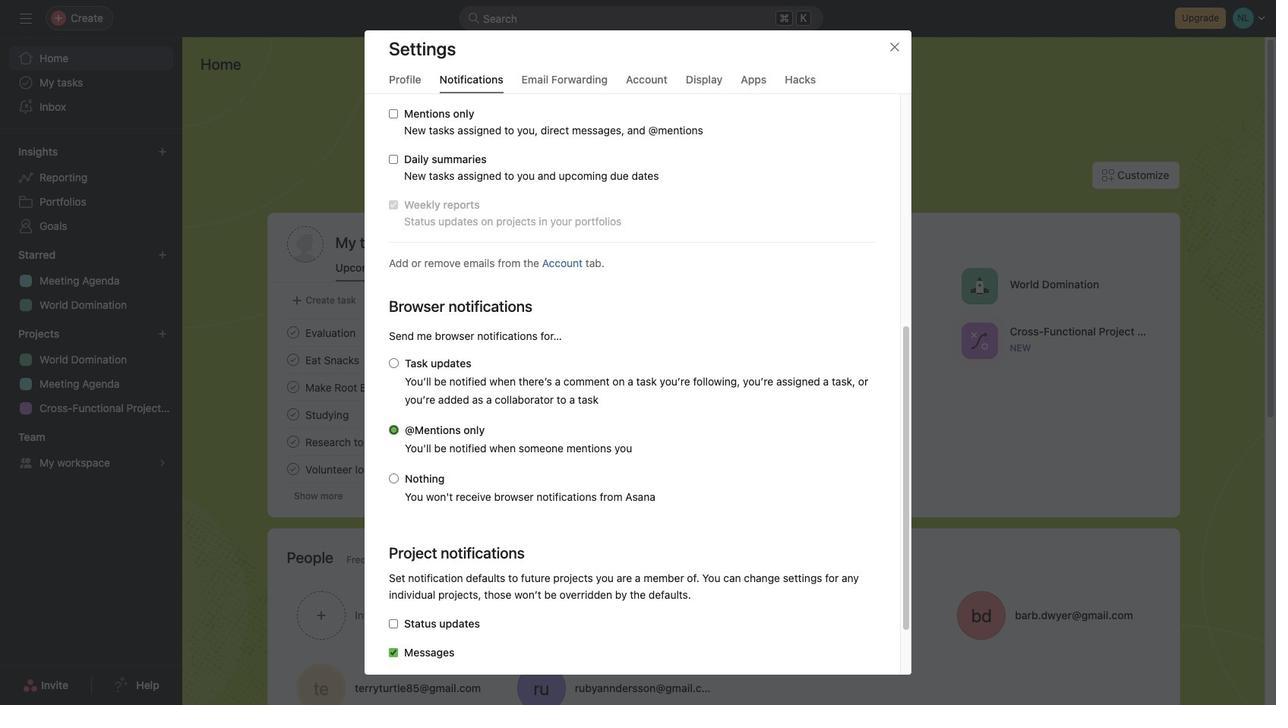 Task type: describe. For each thing, give the bounding box(es) containing it.
board image
[[764, 386, 782, 405]]

add profile photo image
[[287, 226, 323, 263]]

hide sidebar image
[[20, 12, 32, 24]]

global element
[[0, 37, 182, 128]]

projects element
[[0, 321, 182, 424]]

1 mark complete checkbox from the top
[[284, 324, 302, 342]]

3 mark complete image from the top
[[284, 460, 302, 479]]

teams element
[[0, 424, 182, 479]]

1 mark complete image from the top
[[284, 324, 302, 342]]

4 mark complete checkbox from the top
[[284, 460, 302, 479]]

starred element
[[0, 242, 182, 321]]

2 mark complete checkbox from the top
[[284, 406, 302, 424]]

2 mark complete image from the top
[[284, 406, 302, 424]]

3 mark complete checkbox from the top
[[284, 433, 302, 451]]

1 mark complete checkbox from the top
[[284, 351, 302, 369]]



Task type: vqa. For each thing, say whether or not it's contained in the screenshot.
task name text box inside the [Example] Finalize budget cell
no



Task type: locate. For each thing, give the bounding box(es) containing it.
1 vertical spatial mark complete image
[[284, 378, 302, 397]]

0 vertical spatial mark complete image
[[284, 351, 302, 369]]

close image
[[889, 41, 901, 53]]

2 vertical spatial mark complete image
[[284, 433, 302, 451]]

prominent image
[[468, 12, 480, 24]]

None checkbox
[[389, 201, 398, 210], [389, 620, 398, 629], [389, 201, 398, 210], [389, 620, 398, 629]]

None radio
[[389, 359, 399, 368], [389, 425, 399, 435], [389, 474, 399, 484], [389, 359, 399, 368], [389, 425, 399, 435], [389, 474, 399, 484]]

1 vertical spatial mark complete checkbox
[[284, 406, 302, 424]]

mark complete image
[[284, 351, 302, 369], [284, 378, 302, 397], [284, 460, 302, 479]]

3 mark complete image from the top
[[284, 433, 302, 451]]

1 mark complete image from the top
[[284, 351, 302, 369]]

2 mark complete image from the top
[[284, 378, 302, 397]]

2 mark complete checkbox from the top
[[284, 378, 302, 397]]

mark complete image
[[284, 324, 302, 342], [284, 406, 302, 424], [284, 433, 302, 451]]

1 vertical spatial mark complete image
[[284, 406, 302, 424]]

insights element
[[0, 138, 182, 242]]

Mark complete checkbox
[[284, 324, 302, 342], [284, 378, 302, 397], [284, 433, 302, 451], [284, 460, 302, 479]]

Mark complete checkbox
[[284, 351, 302, 369], [284, 406, 302, 424]]

line_and_symbols image
[[970, 332, 988, 350]]

0 vertical spatial mark complete checkbox
[[284, 351, 302, 369]]

None checkbox
[[389, 109, 398, 119], [389, 155, 398, 164], [389, 649, 398, 658], [389, 109, 398, 119], [389, 155, 398, 164], [389, 649, 398, 658]]

0 vertical spatial mark complete image
[[284, 324, 302, 342]]

rocket image
[[970, 277, 988, 295]]

2 vertical spatial mark complete image
[[284, 460, 302, 479]]



